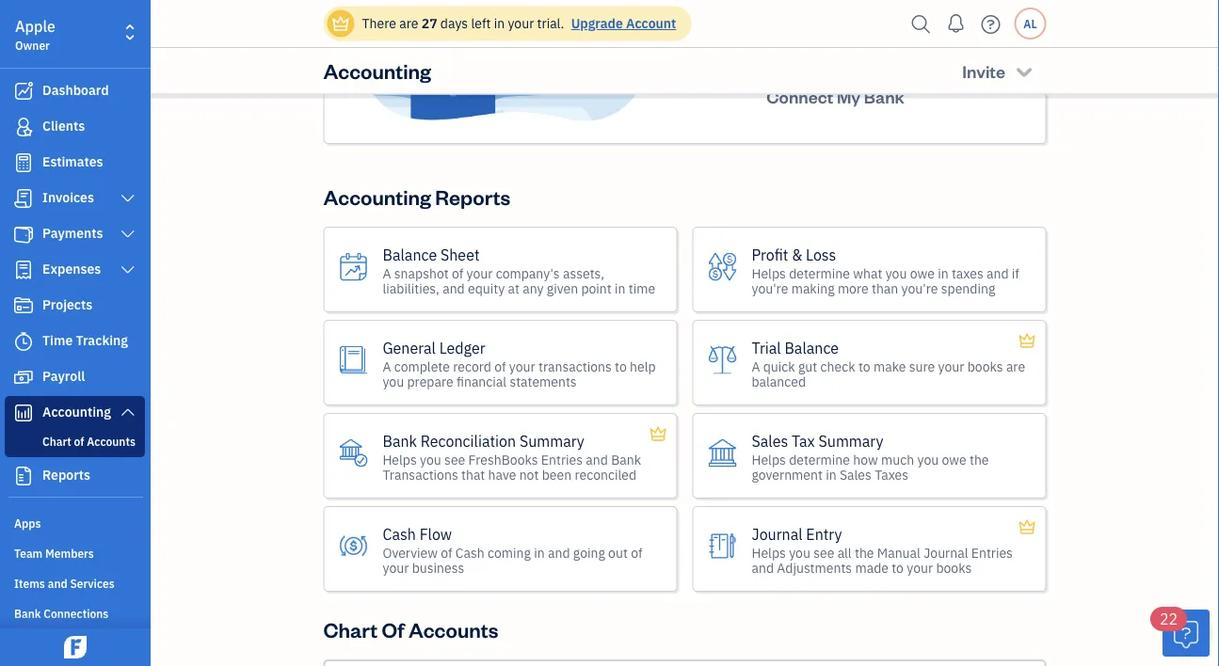 Task type: describe. For each thing, give the bounding box(es) containing it.
invoices
[[42, 189, 94, 206]]

not
[[519, 466, 539, 484]]

check
[[821, 358, 855, 375]]

1 you're from the left
[[752, 280, 788, 297]]

automatically
[[896, 0, 987, 1]]

cash flow overview of cash coming in and going out of your business
[[383, 525, 642, 577]]

and inside main element
[[48, 576, 67, 591]]

import
[[686, 4, 731, 24]]

a for trial balance
[[752, 358, 760, 375]]

in inside sales tax summary helps determine how much you owe the government in sales taxes
[[826, 466, 837, 484]]

make
[[874, 358, 906, 375]]

the inside sales tax summary helps determine how much you owe the government in sales taxes
[[970, 451, 989, 468]]

items
[[14, 576, 45, 591]]

owe inside sales tax summary helps determine how much you owe the government in sales taxes
[[942, 451, 967, 468]]

you inside general ledger a complete record of your transactions to help you prepare financial statements
[[383, 373, 404, 390]]

transactions
[[383, 466, 458, 484]]

your inside general ledger a complete record of your transactions to help you prepare financial statements
[[509, 358, 535, 375]]

to right 'up'
[[817, 49, 831, 69]]

entry
[[806, 525, 842, 544]]

27
[[422, 15, 437, 32]]

made
[[855, 559, 889, 577]]

time tracking
[[42, 332, 128, 349]]

bank connections link
[[5, 599, 145, 627]]

main element
[[0, 0, 198, 667]]

connect your bank account to begin matching your bank transactions image
[[354, 0, 656, 122]]

bank
[[784, 0, 818, 1]]

to left keep
[[939, 27, 953, 47]]

trial balance a quick gut check to make sure your books are balanced
[[752, 338, 1025, 390]]

have
[[488, 466, 516, 484]]

given
[[547, 280, 578, 297]]

services
[[70, 576, 115, 591]]

bank right been
[[611, 451, 641, 468]]

payments link
[[5, 217, 145, 251]]

1 vertical spatial accounting
[[323, 183, 431, 210]]

estimates
[[42, 153, 103, 170]]

members
[[45, 546, 94, 561]]

that
[[461, 466, 485, 484]]

of right "overview" at the left of page
[[441, 544, 452, 562]]

making
[[791, 280, 835, 297]]

taxes
[[952, 265, 984, 282]]

balance inside balance sheet a snapshot of your company's assets, liabilities, and equity at any given point in time
[[383, 245, 437, 265]]

to up them
[[879, 0, 892, 1]]

than
[[872, 280, 898, 297]]

your inside balance sheet a snapshot of your company's assets, liabilities, and equity at any given point in time
[[467, 265, 493, 282]]

22 button
[[1150, 607, 1210, 657]]

been
[[542, 466, 572, 484]]

balance sheet a snapshot of your company's assets, liabilities, and equity at any given point in time
[[383, 245, 655, 297]]

accounting inside main element
[[42, 403, 111, 421]]

crown image for trial balance
[[1018, 330, 1037, 352]]

your left trial.
[[508, 15, 534, 32]]

account
[[626, 15, 676, 32]]

loss
[[806, 245, 836, 265]]

there
[[362, 15, 396, 32]]

items and services
[[14, 576, 115, 591]]

expenses
[[42, 260, 101, 278]]

clients link
[[5, 110, 145, 144]]

search image
[[906, 10, 936, 38]]

22
[[1160, 610, 1178, 629]]

helps inside journal entry helps you see all the manual journal entries and adjustments made to your books
[[752, 544, 786, 562]]

your inside 'trial balance a quick gut check to make sure your books are balanced'
[[938, 358, 964, 375]]

taxes
[[875, 466, 909, 484]]

sheet
[[441, 245, 480, 265]]

out
[[608, 544, 628, 562]]

your inside journal entry helps you see all the manual journal entries and adjustments made to your books
[[907, 559, 933, 577]]

how
[[853, 451, 878, 468]]

books inside journal entry helps you see all the manual journal entries and adjustments made to your books
[[936, 559, 972, 577]]

connect my bank button
[[750, 78, 922, 116]]

your up transactions.
[[751, 0, 781, 1]]

left
[[471, 15, 491, 32]]

&
[[792, 245, 802, 265]]

my
[[837, 86, 861, 108]]

reconciled
[[575, 466, 637, 484]]

profit & loss helps determine what you owe in taxes and if you're making more than you're spending
[[752, 245, 1020, 297]]

of inside main element
[[74, 434, 84, 449]]

them
[[871, 4, 906, 24]]

you inside bank reconciliation summary helps you see freshbooks entries and bank transactions that have not been reconciled
[[420, 451, 441, 468]]

in inside "profit & loss helps determine what you owe in taxes and if you're making more than you're spending"
[[938, 265, 949, 282]]

payment image
[[12, 225, 35, 244]]

apps
[[14, 516, 41, 531]]

of
[[382, 616, 404, 643]]

team members link
[[5, 539, 145, 567]]

timer image
[[12, 332, 35, 351]]

balanced
[[752, 373, 806, 390]]

trial.
[[537, 15, 564, 32]]

statements
[[510, 373, 577, 390]]

expenses
[[718, 27, 782, 47]]

days
[[440, 15, 468, 32]]

to inside general ledger a complete record of your transactions to help you prepare financial statements
[[615, 358, 627, 375]]

transactions.
[[735, 4, 822, 24]]

are inside 'trial balance a quick gut check to make sure your books are balanced'
[[1006, 358, 1025, 375]]

chart of accounts
[[323, 616, 498, 643]]

helps for profit & loss
[[752, 265, 786, 282]]

what
[[853, 265, 883, 282]]

helps for bank reconciliation summary
[[383, 451, 417, 468]]

upgrade
[[571, 15, 623, 32]]

team
[[14, 546, 43, 561]]

snapshot
[[394, 265, 449, 282]]

to inside journal entry helps you see all the manual journal entries and adjustments made to your books
[[892, 559, 904, 577]]

of right out
[[631, 544, 642, 562]]

1 horizontal spatial sales
[[840, 466, 872, 484]]

more
[[838, 280, 869, 297]]

payroll link
[[5, 361, 145, 394]]

you inside sales tax summary helps determine how much you owe the government in sales taxes
[[918, 451, 939, 468]]

tracked
[[786, 27, 837, 47]]

overview
[[383, 544, 438, 562]]

accounts for chart of accounts
[[87, 434, 135, 449]]

general ledger a complete record of your transactions to help you prepare financial statements
[[383, 338, 656, 390]]

chevron large down image for payments
[[119, 227, 137, 242]]

bank up transactions
[[383, 431, 417, 451]]

account
[[821, 0, 875, 1]]

team members
[[14, 546, 94, 561]]

0 vertical spatial accounting
[[323, 57, 431, 84]]

payments
[[42, 225, 103, 242]]

and inside journal entry helps you see all the manual journal entries and adjustments made to your books
[[752, 559, 774, 577]]

match
[[826, 4, 868, 24]]

to inside 'trial balance a quick gut check to make sure your books are balanced'
[[859, 358, 871, 375]]

income
[[943, 4, 992, 24]]

0 horizontal spatial sales
[[752, 431, 788, 451]]

money image
[[12, 368, 35, 387]]

your inside "cash flow overview of cash coming in and going out of your business"
[[383, 559, 409, 577]]

accounting reports
[[323, 183, 511, 210]]

projects
[[42, 296, 92, 314]]

summary for sales tax summary
[[819, 431, 883, 451]]

crown image
[[1018, 516, 1037, 539]]

in inside 'connect your bank account to automatically import transactions. match them with income and expenses tracked in freshbooks to keep your books up to date and accurate.'
[[840, 27, 853, 47]]

quick
[[763, 358, 795, 375]]

chevrondown image
[[1014, 61, 1035, 80]]

sales tax summary helps determine how much you owe the government in sales taxes
[[752, 431, 989, 484]]



Task type: vqa. For each thing, say whether or not it's contained in the screenshot.


Task type: locate. For each thing, give the bounding box(es) containing it.
chevron large down image up chart of accounts
[[119, 405, 137, 420]]

1 vertical spatial books
[[968, 358, 1003, 375]]

0 vertical spatial owe
[[910, 265, 935, 282]]

determine for loss
[[789, 265, 850, 282]]

chart for chart of accounts
[[42, 434, 71, 449]]

reports
[[435, 183, 511, 210], [42, 467, 90, 484]]

and down import
[[689, 27, 714, 47]]

accounts right of
[[409, 616, 498, 643]]

1 horizontal spatial accounts
[[409, 616, 498, 643]]

chevron large down image inside payments link
[[119, 227, 137, 242]]

chevron large down image
[[119, 227, 137, 242], [119, 263, 137, 278], [119, 405, 137, 420]]

owe right much at the right of the page
[[942, 451, 967, 468]]

1 horizontal spatial the
[[970, 451, 989, 468]]

0 horizontal spatial entries
[[541, 451, 583, 468]]

report image
[[12, 467, 35, 486]]

1 determine from the top
[[789, 265, 850, 282]]

0 vertical spatial chart
[[42, 434, 71, 449]]

to left make
[[859, 358, 871, 375]]

determine for summary
[[789, 451, 850, 468]]

transactions
[[539, 358, 612, 375]]

balance right trial
[[785, 338, 839, 358]]

1 horizontal spatial balance
[[785, 338, 839, 358]]

0 horizontal spatial accounts
[[87, 434, 135, 449]]

entries inside journal entry helps you see all the manual journal entries and adjustments made to your books
[[971, 544, 1013, 562]]

to left help
[[615, 358, 627, 375]]

2 vertical spatial crown image
[[648, 423, 668, 445]]

1 vertical spatial chart
[[323, 616, 378, 643]]

3 chevron large down image from the top
[[119, 405, 137, 420]]

entries inside bank reconciliation summary helps you see freshbooks entries and bank transactions that have not been reconciled
[[541, 451, 583, 468]]

gut
[[798, 358, 817, 375]]

are down if
[[1006, 358, 1025, 375]]

0 vertical spatial sales
[[752, 431, 788, 451]]

and inside "cash flow overview of cash coming in and going out of your business"
[[548, 544, 570, 562]]

1 horizontal spatial reports
[[435, 183, 511, 210]]

clients
[[42, 117, 85, 135]]

0 horizontal spatial connect
[[691, 0, 747, 1]]

a inside balance sheet a snapshot of your company's assets, liabilities, and equity at any given point in time
[[383, 265, 391, 282]]

a left complete
[[383, 358, 391, 375]]

balance up liabilities,
[[383, 245, 437, 265]]

a for balance sheet
[[383, 265, 391, 282]]

chevron large down image for expenses
[[119, 263, 137, 278]]

and left the equity
[[443, 280, 465, 297]]

you inside journal entry helps you see all the manual journal entries and adjustments made to your books
[[789, 544, 810, 562]]

and right date
[[869, 49, 894, 69]]

cash
[[383, 525, 416, 544], [455, 544, 485, 562]]

1 vertical spatial determine
[[789, 451, 850, 468]]

determine left how
[[789, 451, 850, 468]]

of
[[452, 265, 463, 282], [495, 358, 506, 375], [74, 434, 84, 449], [441, 544, 452, 562], [631, 544, 642, 562]]

you left prepare
[[383, 373, 404, 390]]

2 determine from the top
[[789, 451, 850, 468]]

reports link
[[5, 459, 145, 493]]

0 vertical spatial balance
[[383, 245, 437, 265]]

connect for connect my bank
[[767, 86, 834, 108]]

flow
[[420, 525, 452, 544]]

general
[[383, 338, 436, 358]]

and left going
[[548, 544, 570, 562]]

1 vertical spatial are
[[1006, 358, 1025, 375]]

see
[[444, 451, 465, 468], [814, 544, 834, 562]]

your left the business
[[383, 559, 409, 577]]

financial
[[457, 373, 507, 390]]

books down the expenses
[[752, 49, 793, 69]]

company's
[[496, 265, 560, 282]]

apps link
[[5, 508, 145, 537]]

time tracking link
[[5, 325, 145, 359]]

you right much at the right of the page
[[918, 451, 939, 468]]

ledger
[[439, 338, 485, 358]]

0 vertical spatial crown image
[[331, 14, 351, 33]]

0 horizontal spatial owe
[[910, 265, 935, 282]]

1 horizontal spatial chart
[[323, 616, 378, 643]]

and left adjustments
[[752, 559, 774, 577]]

2 vertical spatial books
[[936, 559, 972, 577]]

1 vertical spatial balance
[[785, 338, 839, 358]]

the inside journal entry helps you see all the manual journal entries and adjustments made to your books
[[855, 544, 874, 562]]

0 horizontal spatial are
[[399, 15, 418, 32]]

1 vertical spatial accounts
[[409, 616, 498, 643]]

1 vertical spatial reports
[[42, 467, 90, 484]]

bank down "items"
[[14, 606, 41, 621]]

helps left tax
[[752, 451, 786, 468]]

books right sure
[[968, 358, 1003, 375]]

0 horizontal spatial cash
[[383, 525, 416, 544]]

summary
[[520, 431, 584, 451], [819, 431, 883, 451]]

al
[[1024, 16, 1037, 31]]

reports down chart of accounts link
[[42, 467, 90, 484]]

of inside balance sheet a snapshot of your company's assets, liabilities, and equity at any given point in time
[[452, 265, 463, 282]]

a left "snapshot"
[[383, 265, 391, 282]]

of down accounting link
[[74, 434, 84, 449]]

crown image left there
[[331, 14, 351, 33]]

in left taxes
[[938, 265, 949, 282]]

connections
[[44, 606, 109, 621]]

1 horizontal spatial freshbooks
[[856, 27, 936, 47]]

1 horizontal spatial see
[[814, 544, 834, 562]]

helps inside sales tax summary helps determine how much you owe the government in sales taxes
[[752, 451, 786, 468]]

client image
[[12, 118, 35, 137]]

reports up sheet
[[435, 183, 511, 210]]

accounts down accounting link
[[87, 434, 135, 449]]

reports inside main element
[[42, 467, 90, 484]]

and right "items"
[[48, 576, 67, 591]]

2 chevron large down image from the top
[[119, 263, 137, 278]]

0 vertical spatial are
[[399, 15, 418, 32]]

the right much at the right of the page
[[970, 451, 989, 468]]

balance
[[383, 245, 437, 265], [785, 338, 839, 358]]

0 horizontal spatial journal
[[752, 525, 803, 544]]

1 vertical spatial the
[[855, 544, 874, 562]]

1 horizontal spatial journal
[[924, 544, 968, 562]]

sales left tax
[[752, 431, 788, 451]]

expense image
[[12, 261, 35, 280]]

1 vertical spatial sales
[[840, 466, 872, 484]]

summary right tax
[[819, 431, 883, 451]]

summary up been
[[520, 431, 584, 451]]

to right made
[[892, 559, 904, 577]]

owner
[[15, 38, 50, 53]]

bank right my
[[864, 86, 905, 108]]

0 vertical spatial connect
[[691, 0, 747, 1]]

in down match
[[840, 27, 853, 47]]

and inside "profit & loss helps determine what you owe in taxes and if you're making more than you're spending"
[[987, 265, 1009, 282]]

see inside bank reconciliation summary helps you see freshbooks entries and bank transactions that have not been reconciled
[[444, 451, 465, 468]]

chart inside main element
[[42, 434, 71, 449]]

tracking
[[76, 332, 128, 349]]

sales left taxes
[[840, 466, 872, 484]]

al button
[[1014, 8, 1046, 40]]

0 horizontal spatial see
[[444, 451, 465, 468]]

bank reconciliation summary helps you see freshbooks entries and bank transactions that have not been reconciled
[[383, 431, 641, 484]]

freshbooks inside 'connect your bank account to automatically import transactions. match them with income and expenses tracked in freshbooks to keep your books up to date and accurate.'
[[856, 27, 936, 47]]

in left time
[[615, 280, 626, 297]]

determine inside sales tax summary helps determine how much you owe the government in sales taxes
[[789, 451, 850, 468]]

you inside "profit & loss helps determine what you owe in taxes and if you're making more than you're spending"
[[886, 265, 907, 282]]

entries right not
[[541, 451, 583, 468]]

and inside balance sheet a snapshot of your company's assets, liabilities, and equity at any given point in time
[[443, 280, 465, 297]]

notifications image
[[941, 5, 971, 42]]

coming
[[488, 544, 531, 562]]

0 horizontal spatial balance
[[383, 245, 437, 265]]

owe inside "profit & loss helps determine what you owe in taxes and if you're making more than you're spending"
[[910, 265, 935, 282]]

the
[[970, 451, 989, 468], [855, 544, 874, 562]]

cash left flow
[[383, 525, 416, 544]]

freshbooks image
[[60, 636, 90, 659]]

with
[[910, 4, 939, 24]]

chevron large down image for accounting
[[119, 405, 137, 420]]

and right been
[[586, 451, 608, 468]]

0 vertical spatial freshbooks
[[856, 27, 936, 47]]

0 vertical spatial reports
[[435, 183, 511, 210]]

apple
[[15, 16, 56, 36]]

chart left of
[[323, 616, 378, 643]]

bank connections
[[14, 606, 109, 621]]

freshbooks inside bank reconciliation summary helps you see freshbooks entries and bank transactions that have not been reconciled
[[468, 451, 538, 468]]

chart for chart of accounts
[[323, 616, 378, 643]]

balance inside 'trial balance a quick gut check to make sure your books are balanced'
[[785, 338, 839, 358]]

chevron large down image down chevron large down image on the left of the page
[[119, 227, 137, 242]]

project image
[[12, 297, 35, 315]]

see left have
[[444, 451, 465, 468]]

any
[[523, 280, 544, 297]]

in right left
[[494, 15, 505, 32]]

much
[[881, 451, 914, 468]]

time
[[629, 280, 655, 297]]

see left all
[[814, 544, 834, 562]]

1 vertical spatial crown image
[[1018, 330, 1037, 352]]

connect down 'up'
[[767, 86, 834, 108]]

accounting up chart of accounts link
[[42, 403, 111, 421]]

help
[[630, 358, 656, 375]]

1 vertical spatial chevron large down image
[[119, 263, 137, 278]]

you left that
[[420, 451, 441, 468]]

bank inside main element
[[14, 606, 41, 621]]

books inside 'trial balance a quick gut check to make sure your books are balanced'
[[968, 358, 1003, 375]]

0 vertical spatial see
[[444, 451, 465, 468]]

crown image for bank reconciliation summary
[[648, 423, 668, 445]]

1 chevron large down image from the top
[[119, 227, 137, 242]]

0 vertical spatial books
[[752, 49, 793, 69]]

a inside 'trial balance a quick gut check to make sure your books are balanced'
[[752, 358, 760, 375]]

helps left &
[[752, 265, 786, 282]]

1 horizontal spatial you're
[[902, 280, 938, 297]]

record
[[453, 358, 491, 375]]

and
[[689, 27, 714, 47], [869, 49, 894, 69], [987, 265, 1009, 282], [443, 280, 465, 297], [586, 451, 608, 468], [548, 544, 570, 562], [752, 559, 774, 577], [48, 576, 67, 591]]

0 vertical spatial the
[[970, 451, 989, 468]]

0 vertical spatial entries
[[541, 451, 583, 468]]

1 horizontal spatial are
[[1006, 358, 1025, 375]]

1 horizontal spatial summary
[[819, 431, 883, 451]]

1 summary from the left
[[520, 431, 584, 451]]

your right sure
[[938, 358, 964, 375]]

0 vertical spatial chevron large down image
[[119, 227, 137, 242]]

the right all
[[855, 544, 874, 562]]

a inside general ledger a complete record of your transactions to help you prepare financial statements
[[383, 358, 391, 375]]

cash right flow
[[455, 544, 485, 562]]

summary for bank reconciliation summary
[[520, 431, 584, 451]]

see inside journal entry helps you see all the manual journal entries and adjustments made to your books
[[814, 544, 834, 562]]

dashboard link
[[5, 74, 145, 108]]

your down the expenses
[[719, 49, 749, 69]]

invoice image
[[12, 189, 35, 208]]

1 vertical spatial owe
[[942, 451, 967, 468]]

1 horizontal spatial owe
[[942, 451, 967, 468]]

spending
[[941, 280, 995, 297]]

accounts for chart of accounts
[[409, 616, 498, 643]]

helps for sales tax summary
[[752, 451, 786, 468]]

accurate.
[[897, 49, 960, 69]]

payroll
[[42, 368, 85, 385]]

helps
[[752, 265, 786, 282], [383, 451, 417, 468], [752, 451, 786, 468], [752, 544, 786, 562]]

assets,
[[563, 265, 605, 282]]

summary inside sales tax summary helps determine how much you owe the government in sales taxes
[[819, 431, 883, 451]]

of right the record
[[495, 358, 506, 375]]

accounting
[[323, 57, 431, 84], [323, 183, 431, 210], [42, 403, 111, 421]]

1 horizontal spatial cash
[[455, 544, 485, 562]]

helps left reconciliation
[[383, 451, 417, 468]]

books right manual
[[936, 559, 972, 577]]

books
[[752, 49, 793, 69], [968, 358, 1003, 375], [936, 559, 972, 577]]

2 vertical spatial chevron large down image
[[119, 405, 137, 420]]

1 vertical spatial entries
[[971, 544, 1013, 562]]

2 horizontal spatial crown image
[[1018, 330, 1037, 352]]

estimate image
[[12, 153, 35, 172]]

1 horizontal spatial entries
[[971, 544, 1013, 562]]

dashboard
[[42, 81, 109, 99]]

reconciliation
[[421, 431, 516, 451]]

journal right manual
[[924, 544, 968, 562]]

and inside bank reconciliation summary helps you see freshbooks entries and bank transactions that have not been reconciled
[[586, 451, 608, 468]]

you're down the profit
[[752, 280, 788, 297]]

chart of accounts
[[42, 434, 135, 449]]

freshbooks
[[856, 27, 936, 47], [468, 451, 538, 468]]

your right financial
[[509, 358, 535, 375]]

complete
[[394, 358, 450, 375]]

books inside 'connect your bank account to automatically import transactions. match them with income and expenses tracked in freshbooks to keep your books up to date and accurate.'
[[752, 49, 793, 69]]

you're right "than"
[[902, 280, 938, 297]]

entries right manual
[[971, 544, 1013, 562]]

0 horizontal spatial reports
[[42, 467, 90, 484]]

connect for connect your bank account to automatically import transactions. match them with income and expenses tracked in freshbooks to keep your books up to date and accurate.
[[691, 0, 747, 1]]

bank
[[864, 86, 905, 108], [383, 431, 417, 451], [611, 451, 641, 468], [14, 606, 41, 621]]

estimates link
[[5, 146, 145, 180]]

connect inside 'connect your bank account to automatically import transactions. match them with income and expenses tracked in freshbooks to keep your books up to date and accurate.'
[[691, 0, 747, 1]]

1 vertical spatial see
[[814, 544, 834, 562]]

1 vertical spatial connect
[[767, 86, 834, 108]]

bank inside button
[[864, 86, 905, 108]]

resource center badge image
[[1163, 610, 1210, 657]]

your left at
[[467, 265, 493, 282]]

0 horizontal spatial freshbooks
[[468, 451, 538, 468]]

and left if
[[987, 265, 1009, 282]]

date
[[835, 49, 865, 69]]

2 vertical spatial accounting
[[42, 403, 111, 421]]

helps inside bank reconciliation summary helps you see freshbooks entries and bank transactions that have not been reconciled
[[383, 451, 417, 468]]

0 vertical spatial determine
[[789, 265, 850, 282]]

point
[[581, 280, 612, 297]]

crown image down help
[[648, 423, 668, 445]]

helps inside "profit & loss helps determine what you owe in taxes and if you're making more than you're spending"
[[752, 265, 786, 282]]

there are 27 days left in your trial. upgrade account
[[362, 15, 676, 32]]

crown image
[[331, 14, 351, 33], [1018, 330, 1037, 352], [648, 423, 668, 445]]

going
[[573, 544, 605, 562]]

at
[[508, 280, 520, 297]]

chart of accounts link
[[8, 430, 141, 453]]

in right coming
[[534, 544, 545, 562]]

a
[[383, 265, 391, 282], [383, 358, 391, 375], [752, 358, 760, 375]]

your right made
[[907, 559, 933, 577]]

go to help image
[[976, 10, 1006, 38]]

accounts
[[87, 434, 135, 449], [409, 616, 498, 643]]

in inside balance sheet a snapshot of your company's assets, liabilities, and equity at any given point in time
[[615, 280, 626, 297]]

accounting link
[[5, 396, 145, 430]]

0 horizontal spatial you're
[[752, 280, 788, 297]]

chevron large down image right expenses
[[119, 263, 137, 278]]

accounts inside main element
[[87, 434, 135, 449]]

up
[[797, 49, 814, 69]]

determine left what
[[789, 265, 850, 282]]

a left "quick"
[[752, 358, 760, 375]]

1 horizontal spatial connect
[[767, 86, 834, 108]]

are left 27
[[399, 15, 418, 32]]

invoices link
[[5, 182, 145, 216]]

determine inside "profit & loss helps determine what you owe in taxes and if you're making more than you're spending"
[[789, 265, 850, 282]]

apple owner
[[15, 16, 56, 53]]

accounting up "snapshot"
[[323, 183, 431, 210]]

0 vertical spatial accounts
[[87, 434, 135, 449]]

in left how
[[826, 466, 837, 484]]

0 horizontal spatial chart
[[42, 434, 71, 449]]

a for general ledger
[[383, 358, 391, 375]]

government
[[752, 466, 823, 484]]

if
[[1012, 265, 1020, 282]]

you left all
[[789, 544, 810, 562]]

in inside "cash flow overview of cash coming in and going out of your business"
[[534, 544, 545, 562]]

0 horizontal spatial the
[[855, 544, 874, 562]]

adjustments
[[777, 559, 852, 577]]

chart image
[[12, 404, 35, 423]]

owe right "than"
[[910, 265, 935, 282]]

2 you're from the left
[[902, 280, 938, 297]]

summary inside bank reconciliation summary helps you see freshbooks entries and bank transactions that have not been reconciled
[[520, 431, 584, 451]]

connect up import
[[691, 0, 747, 1]]

dashboard image
[[12, 82, 35, 101]]

accounting down there
[[323, 57, 431, 84]]

crown image down if
[[1018, 330, 1037, 352]]

tax
[[792, 431, 815, 451]]

1 horizontal spatial crown image
[[648, 423, 668, 445]]

you right what
[[886, 265, 907, 282]]

helps left entry
[[752, 544, 786, 562]]

of inside general ledger a complete record of your transactions to help you prepare financial statements
[[495, 358, 506, 375]]

2 summary from the left
[[819, 431, 883, 451]]

you're
[[752, 280, 788, 297], [902, 280, 938, 297]]

of left the equity
[[452, 265, 463, 282]]

chart down accounting link
[[42, 434, 71, 449]]

journal left entry
[[752, 525, 803, 544]]

chevron large down image
[[119, 191, 137, 206]]

0 horizontal spatial summary
[[520, 431, 584, 451]]

profit
[[752, 245, 788, 265]]

1 vertical spatial freshbooks
[[468, 451, 538, 468]]

connect inside connect my bank button
[[767, 86, 834, 108]]

0 horizontal spatial crown image
[[331, 14, 351, 33]]



